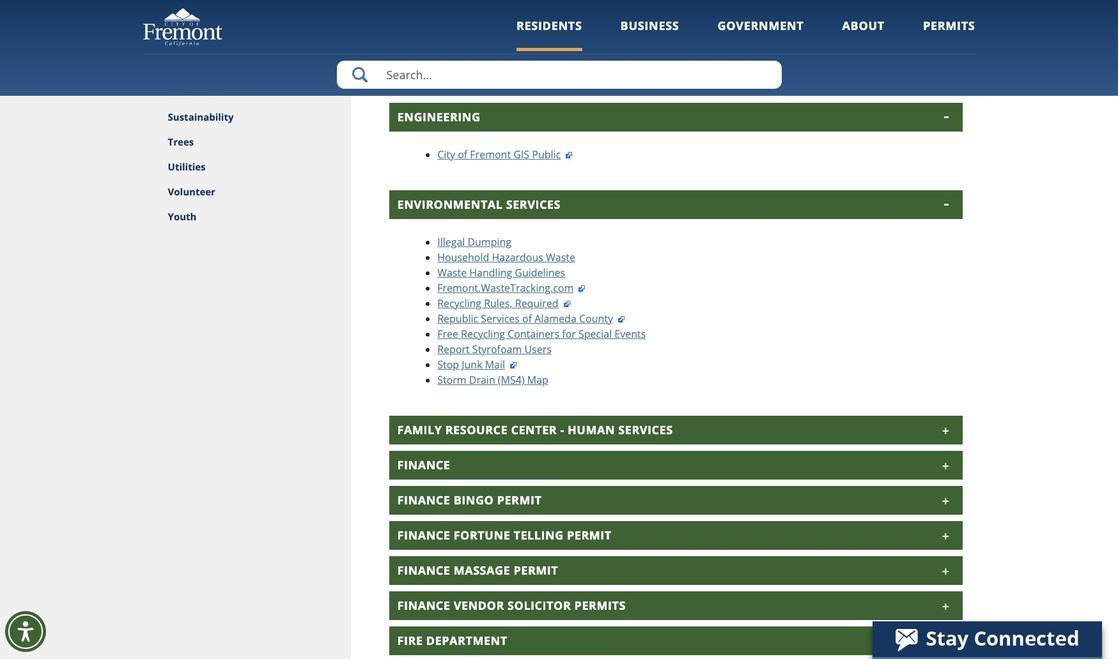 Task type: vqa. For each thing, say whether or not it's contained in the screenshot.
Finance's finance
yes



Task type: locate. For each thing, give the bounding box(es) containing it.
permits
[[923, 18, 976, 33], [575, 599, 626, 614]]

volunteer link
[[143, 180, 351, 205]]

finance down finance bingo permit
[[398, 528, 451, 544]]

storm
[[438, 373, 467, 387]]

trees
[[168, 136, 194, 148]]

services down rules,
[[481, 312, 520, 326]]

fremont.wastetracking.com link
[[438, 281, 587, 295]]

youth link
[[143, 205, 351, 230]]

required
[[515, 297, 559, 311]]

city of fremont gis public link
[[438, 148, 574, 162]]

republic
[[438, 312, 478, 326]]

1 vertical spatial of
[[523, 312, 532, 326]]

1 vertical spatial utilities
[[168, 161, 206, 173]]

4 finance from the top
[[398, 563, 451, 579]]

recycling up report styrofoam users link at the left bottom of the page
[[461, 327, 505, 341]]

1 finance from the top
[[398, 458, 451, 473]]

3 finance from the top
[[398, 528, 451, 544]]

solicitor
[[508, 599, 571, 614]]

human
[[568, 423, 615, 438]]

sustainability
[[168, 111, 234, 123]]

1 horizontal spatial utilities
[[438, 60, 473, 74]]

0 vertical spatial permit
[[497, 493, 542, 508]]

services down "gis"
[[506, 197, 561, 212]]

1 vertical spatial fremont
[[487, 60, 528, 74]]

finance for finance
[[398, 458, 451, 473]]

waste
[[546, 251, 576, 265], [438, 266, 467, 280]]

engineering
[[398, 109, 481, 125]]

fire department
[[398, 634, 508, 649]]

handling
[[470, 266, 512, 280]]

utilities
[[438, 60, 473, 74], [168, 161, 206, 173]]

5 finance from the top
[[398, 599, 451, 614]]

gis
[[514, 148, 530, 162]]

containers
[[508, 327, 560, 341]]

1 vertical spatial recycling
[[461, 327, 505, 341]]

finance for finance massage permit
[[398, 563, 451, 579]]

storm drain (ms4) map link
[[438, 373, 549, 387]]

permit
[[497, 493, 542, 508], [567, 528, 612, 544], [514, 563, 558, 579]]

a
[[492, 29, 498, 43]]

waste down the household
[[438, 266, 467, 280]]

0 vertical spatial services
[[506, 197, 561, 212]]

0 horizontal spatial waste
[[438, 266, 467, 280]]

2 finance from the top
[[398, 493, 451, 508]]

municipal
[[481, 45, 527, 59]]

0 vertical spatial permits
[[923, 18, 976, 33]]

0 vertical spatial fremont
[[438, 45, 478, 59]]

of right city
[[458, 148, 468, 162]]

permit down telling at the bottom
[[514, 563, 558, 579]]

special
[[579, 327, 612, 341]]

in
[[476, 60, 485, 74]]

map
[[527, 373, 549, 387]]

free recycling containers for special events link
[[438, 327, 646, 341]]

republic services of alameda county link
[[438, 312, 626, 326]]

government
[[718, 18, 804, 33]]

department
[[426, 634, 508, 649]]

resource
[[446, 423, 508, 438]]

finance for finance fortune telling permit
[[398, 528, 451, 544]]

fee
[[438, 14, 454, 28]]

finance
[[398, 458, 451, 473], [398, 493, 451, 508], [398, 528, 451, 544], [398, 563, 451, 579], [398, 599, 451, 614]]

report styrofoam users link
[[438, 343, 552, 357]]

finance for finance bingo permit
[[398, 493, 451, 508]]

fremont down 'municipal'
[[487, 60, 528, 74]]

hazardous
[[492, 251, 544, 265]]

finance left the 'massage'
[[398, 563, 451, 579]]

1 vertical spatial permits
[[575, 599, 626, 614]]

finance down family
[[398, 458, 451, 473]]

1 vertical spatial permit
[[567, 528, 612, 544]]

utilities up volunteer
[[168, 161, 206, 173]]

services inside illegal dumping household hazardous waste waste handling guidelines fremont.wastetracking.com recycling rules, required republic services of alameda county free recycling containers for special events report styrofoam users stop junk mail storm drain (ms4) map
[[481, 312, 520, 326]]

recycling
[[438, 297, 482, 311], [461, 327, 505, 341]]

finance for finance vendor solicitor permits
[[398, 599, 451, 614]]

services right the human
[[619, 423, 673, 438]]

0 vertical spatial recycling
[[438, 297, 482, 311]]

finance up fire
[[398, 599, 451, 614]]

permit for finance bingo permit
[[497, 493, 542, 508]]

business
[[621, 18, 679, 33]]

schedules
[[457, 14, 505, 28]]

finance left bingo
[[398, 493, 451, 508]]

users
[[525, 343, 552, 357]]

1 vertical spatial services
[[481, 312, 520, 326]]

fremont municipal code link
[[438, 45, 555, 59]]

fremont down scheduling
[[438, 45, 478, 59]]

residents
[[517, 18, 582, 33]]

telling
[[514, 528, 564, 544]]

fremont
[[438, 45, 478, 59], [487, 60, 528, 74], [470, 148, 511, 162]]

utilities link
[[143, 155, 351, 180]]

fremont left "gis"
[[470, 148, 511, 162]]

of up "containers"
[[523, 312, 532, 326]]

fire
[[398, 634, 423, 649]]

0 vertical spatial waste
[[546, 251, 576, 265]]

utilities left in
[[438, 60, 473, 74]]

permit right telling at the bottom
[[567, 528, 612, 544]]

services
[[506, 197, 561, 212], [481, 312, 520, 326], [619, 423, 673, 438]]

1 horizontal spatial of
[[523, 312, 532, 326]]

center
[[511, 423, 557, 438]]

city of fremont gis public
[[438, 148, 561, 162]]

residents link
[[517, 18, 582, 51]]

about link
[[843, 18, 885, 51]]

massage
[[454, 563, 510, 579]]

utilities in fremont link
[[438, 60, 528, 74]]

1 vertical spatial waste
[[438, 266, 467, 280]]

bingo
[[454, 493, 494, 508]]

permit for finance massage permit
[[514, 563, 558, 579]]

county
[[579, 312, 613, 326]]

recycling up republic in the top of the page
[[438, 297, 482, 311]]

0 vertical spatial of
[[458, 148, 468, 162]]

0 vertical spatial utilities
[[438, 60, 473, 74]]

illegal dumping link
[[438, 235, 512, 249]]

2 vertical spatial permit
[[514, 563, 558, 579]]

finance vendor solicitor permits
[[398, 599, 626, 614]]

permit up finance fortune telling permit
[[497, 493, 542, 508]]

waste up guidelines
[[546, 251, 576, 265]]



Task type: describe. For each thing, give the bounding box(es) containing it.
inspection
[[542, 29, 592, 43]]

finance fortune telling permit
[[398, 528, 612, 544]]

social media link
[[143, 80, 351, 105]]

environmental
[[398, 197, 503, 212]]

trees link
[[143, 130, 351, 155]]

household hazardous waste link
[[438, 251, 576, 265]]

utilities inside fee schedules scheduling a building inspection fremont municipal code utilities in fremont
[[438, 60, 473, 74]]

2 vertical spatial services
[[619, 423, 673, 438]]

finance massage permit
[[398, 563, 558, 579]]

sustainability link
[[143, 105, 351, 130]]

for
[[562, 327, 576, 341]]

events
[[615, 327, 646, 341]]

about
[[843, 18, 885, 33]]

-
[[561, 423, 565, 438]]

youth
[[168, 210, 197, 223]]

(ms4)
[[498, 373, 525, 387]]

styrofoam
[[473, 343, 522, 357]]

alameda
[[535, 312, 577, 326]]

public
[[532, 148, 561, 162]]

guidelines
[[515, 266, 565, 280]]

volunteer
[[168, 185, 215, 198]]

1 horizontal spatial permits
[[923, 18, 976, 33]]

report
[[438, 343, 470, 357]]

free
[[438, 327, 459, 341]]

finance bingo permit
[[398, 493, 542, 508]]

1 horizontal spatial waste
[[546, 251, 576, 265]]

stop
[[438, 358, 459, 372]]

0 horizontal spatial of
[[458, 148, 468, 162]]

recycling rules, required link
[[438, 297, 571, 311]]

fortune
[[454, 528, 511, 544]]

environmental services
[[398, 197, 561, 212]]

code
[[530, 45, 555, 59]]

waste handling guidelines link
[[438, 266, 565, 280]]

social
[[168, 86, 196, 98]]

mail
[[485, 358, 505, 372]]

fee schedules link
[[438, 14, 505, 28]]

illegal
[[438, 235, 465, 249]]

stop junk mail link
[[438, 358, 518, 372]]

social media
[[168, 86, 228, 98]]

stay connected image
[[873, 622, 1101, 658]]

fee schedules scheduling a building inspection fremont municipal code utilities in fremont
[[438, 14, 592, 74]]

rules,
[[484, 297, 513, 311]]

scheduling a building inspection link
[[438, 29, 592, 43]]

0 horizontal spatial utilities
[[168, 161, 206, 173]]

building
[[501, 29, 539, 43]]

drain
[[469, 373, 495, 387]]

junk
[[462, 358, 483, 372]]

business link
[[621, 18, 679, 51]]

scheduling
[[438, 29, 490, 43]]

city
[[438, 148, 455, 162]]

illegal dumping household hazardous waste waste handling guidelines fremont.wastetracking.com recycling rules, required republic services of alameda county free recycling containers for special events report styrofoam users stop junk mail storm drain (ms4) map
[[438, 235, 646, 387]]

household
[[438, 251, 489, 265]]

0 horizontal spatial permits
[[575, 599, 626, 614]]

family resource center - human services
[[398, 423, 673, 438]]

2 vertical spatial fremont
[[470, 148, 511, 162]]

fremont.wastetracking.com
[[438, 281, 574, 295]]

vendor
[[454, 599, 504, 614]]

permits link
[[923, 18, 976, 51]]

Search text field
[[337, 61, 782, 89]]

family
[[398, 423, 442, 438]]

media
[[198, 86, 228, 98]]

government link
[[718, 18, 804, 51]]

dumping
[[468, 235, 512, 249]]

of inside illegal dumping household hazardous waste waste handling guidelines fremont.wastetracking.com recycling rules, required republic services of alameda county free recycling containers for special events report styrofoam users stop junk mail storm drain (ms4) map
[[523, 312, 532, 326]]



